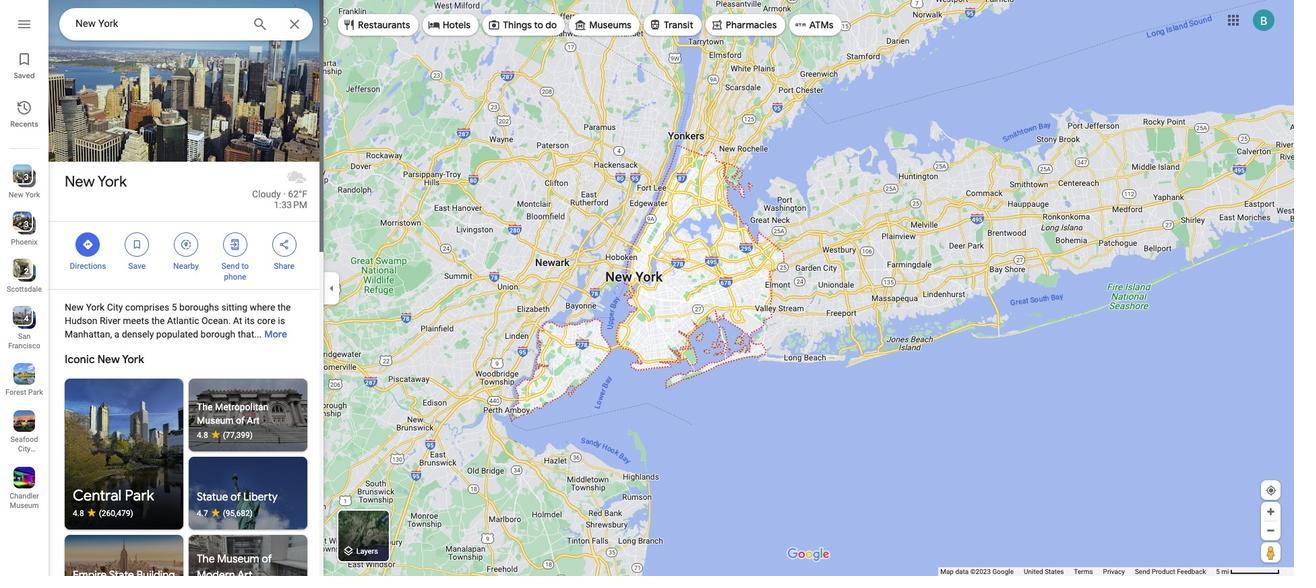 Task type: describe. For each thing, give the bounding box(es) containing it.
map
[[941, 569, 954, 576]]

google
[[993, 569, 1014, 576]]

5 inside new york city comprises 5 boroughs sitting where the hudson river meets the atlantic ocean. at its core is manhattan, a densely populated borough that...
[[172, 302, 177, 313]]

united states
[[1025, 569, 1065, 576]]

saved button
[[0, 46, 49, 84]]

restaurants button
[[338, 9, 419, 41]]

5 mi button
[[1217, 569, 1281, 576]]

central
[[73, 487, 122, 506]]

1 vertical spatial 5
[[1217, 569, 1221, 576]]

new inside list
[[9, 191, 23, 200]]

map data ©2023 google
[[941, 569, 1014, 576]]

museums button
[[569, 9, 640, 41]]

none search field inside google maps element
[[59, 8, 313, 40]]

chandler
[[10, 492, 39, 501]]

do
[[546, 19, 557, 31]]

hotels button
[[423, 9, 479, 41]]

things to do button
[[483, 9, 565, 41]]

cloudy · 62°f 1:33 pm
[[252, 189, 308, 210]]

densely
[[122, 329, 154, 340]]

4 places element
[[15, 313, 29, 325]]

terms button
[[1075, 568, 1094, 577]]

seafood
[[10, 436, 38, 444]]

send product feedback
[[1136, 569, 1207, 576]]

scottsdale
[[7, 285, 42, 294]]

main content containing new york
[[24, 0, 348, 577]]

show your location image
[[1266, 485, 1278, 497]]

states
[[1046, 569, 1065, 576]]

0 horizontal spatial the
[[152, 316, 165, 326]]

4.8 for central park
[[73, 509, 84, 519]]

(95,682)
[[223, 509, 253, 519]]

layers
[[357, 548, 378, 557]]

transit
[[664, 19, 694, 31]]

museum inside the metropolitan museum of art
[[197, 415, 234, 426]]

1:33 pm
[[274, 200, 308, 210]]

san
[[18, 333, 31, 341]]

(77,399)
[[223, 431, 253, 440]]

things to do
[[503, 19, 557, 31]]

more button
[[265, 318, 287, 351]]

boroughs
[[179, 302, 219, 313]]

meets
[[123, 316, 149, 326]]

feedback
[[1178, 569, 1207, 576]]

3 for phoenix
[[24, 220, 29, 229]]

forest
[[5, 388, 26, 397]]

4.7
[[197, 509, 208, 519]]

statue of liberty
[[197, 491, 278, 505]]

ocean.
[[202, 316, 231, 326]]

chandler museum
[[10, 492, 39, 511]]

terms
[[1075, 569, 1094, 576]]

5 mi
[[1217, 569, 1230, 576]]

comprises
[[125, 302, 169, 313]]

list containing saved
[[0, 0, 49, 577]]

none field inside new york field
[[76, 16, 241, 32]]

1 vertical spatial of
[[231, 491, 241, 505]]


[[131, 237, 143, 252]]

·
[[283, 189, 286, 200]]

google account: brad klo  
(klobrad84@gmail.com) image
[[1254, 9, 1275, 31]]

menu image
[[16, 16, 32, 32]]

new york city comprises 5 boroughs sitting where the hudson river meets the atlantic ocean. at its core is manhattan, a densely populated borough that...
[[65, 302, 291, 340]]

park for central park
[[125, 487, 154, 506]]

4.7 stars 95,682 reviews image
[[197, 509, 299, 519]]

data
[[956, 569, 969, 576]]

more
[[265, 328, 287, 341]]

populated
[[156, 329, 198, 340]]

New York field
[[59, 8, 313, 40]]

pharmacies button
[[706, 9, 786, 41]]

send to phone
[[222, 262, 249, 282]]

new inside new york city comprises 5 boroughs sitting where the hudson river meets the atlantic ocean. at its core is manhattan, a densely populated borough that...
[[65, 302, 84, 313]]

is
[[278, 316, 285, 326]]


[[229, 237, 241, 252]]

chandler museum button
[[0, 462, 49, 513]]

privacy
[[1104, 569, 1126, 576]]

privacy button
[[1104, 568, 1126, 577]]

show street view coverage image
[[1262, 543, 1281, 563]]

new down a
[[97, 353, 120, 367]]

3 places element for phoenix
[[15, 219, 29, 231]]

york inside new york city comprises 5 boroughs sitting where the hudson river meets the atlantic ocean. at its core is manhattan, a densely populated borough that...
[[86, 302, 105, 313]]

things
[[503, 19, 532, 31]]

forest park button
[[0, 358, 49, 400]]

museum for the museum of modern art
[[217, 553, 259, 567]]

zoom out image
[[1267, 526, 1277, 536]]

city inside seafood city supermarket
[[18, 445, 31, 454]]

atlantic
[[167, 316, 199, 326]]

of inside the museum of modern art
[[262, 553, 272, 567]]

62°f
[[288, 189, 308, 200]]

3 for new york
[[24, 173, 29, 182]]

francisco
[[8, 342, 40, 351]]

seafood city supermarket button
[[0, 405, 49, 463]]

restaurants
[[358, 19, 411, 31]]

museum for chandler museum
[[10, 502, 39, 511]]

the museum of modern art
[[197, 553, 272, 577]]

4
[[24, 314, 29, 324]]

phone
[[224, 272, 246, 282]]

atms button
[[790, 9, 842, 41]]



Task type: locate. For each thing, give the bounding box(es) containing it.
1 horizontal spatial city
[[107, 302, 123, 313]]

0 vertical spatial 3
[[24, 173, 29, 182]]

0 vertical spatial to
[[534, 19, 544, 31]]

united
[[1025, 569, 1044, 576]]

that...
[[238, 329, 262, 340]]

the inside the metropolitan museum of art
[[197, 402, 213, 413]]

0 vertical spatial art
[[247, 415, 260, 426]]

to
[[534, 19, 544, 31], [242, 262, 249, 271]]

to left the do
[[534, 19, 544, 31]]

1 horizontal spatial the
[[278, 302, 291, 313]]

where
[[250, 302, 275, 313]]

send inside send to phone
[[222, 262, 240, 271]]


[[82, 237, 94, 252]]

2 the from the top
[[197, 553, 215, 567]]

new york
[[65, 173, 127, 192], [9, 191, 40, 200]]

of down 4.7 stars 95,682 reviews image
[[262, 553, 272, 567]]

saved
[[14, 71, 35, 80]]

new up  on the top left
[[65, 173, 95, 192]]

new up phoenix
[[9, 191, 23, 200]]

3 places element up phoenix
[[15, 219, 29, 231]]

1 vertical spatial park
[[125, 487, 154, 506]]

4.8 left (77,399)
[[197, 431, 208, 440]]

send up phone
[[222, 262, 240, 271]]

museum up modern
[[217, 553, 259, 567]]

0 vertical spatial the
[[197, 402, 213, 413]]

transit button
[[644, 9, 702, 41]]

of inside the metropolitan museum of art
[[236, 415, 245, 426]]

city up the river
[[107, 302, 123, 313]]

to up phone
[[242, 262, 249, 271]]

park
[[28, 388, 43, 397], [125, 487, 154, 506]]

None search field
[[59, 8, 313, 40]]

liberty
[[244, 491, 278, 505]]

0 vertical spatial city
[[107, 302, 123, 313]]

share
[[274, 262, 295, 271]]

iconic
[[65, 353, 95, 367]]

to for phone
[[242, 262, 249, 271]]

nearby
[[173, 262, 199, 271]]

5 up atlantic
[[172, 302, 177, 313]]


[[180, 237, 192, 252]]

actions for new york region
[[49, 222, 324, 289]]

sitting
[[221, 302, 248, 313]]

footer containing map data ©2023 google
[[941, 568, 1217, 577]]

5
[[172, 302, 177, 313], [1217, 569, 1221, 576]]

collapse side panel image
[[324, 281, 339, 296]]

the inside the museum of modern art
[[197, 553, 215, 567]]

hudson
[[65, 316, 97, 326]]

art inside the museum of modern art
[[237, 569, 253, 577]]

statue
[[197, 491, 228, 505]]

1 vertical spatial 4.8
[[73, 509, 84, 519]]

of up (95,682)
[[231, 491, 241, 505]]

zoom in image
[[1267, 507, 1277, 517]]

art inside the metropolitan museum of art
[[247, 415, 260, 426]]

4.8 stars 260,479 reviews image
[[73, 509, 175, 519]]

recents button
[[0, 94, 49, 132]]

iconic new york
[[65, 353, 144, 367]]

recents
[[10, 119, 38, 129]]

phoenix
[[11, 238, 38, 247]]

art for of
[[247, 415, 260, 426]]

at
[[233, 316, 242, 326]]

art right modern
[[237, 569, 253, 577]]

the up modern
[[197, 553, 215, 567]]

pharmacies
[[726, 19, 777, 31]]

list
[[0, 0, 49, 577]]

1 vertical spatial city
[[18, 445, 31, 454]]

0 horizontal spatial 5
[[172, 302, 177, 313]]

send for send product feedback
[[1136, 569, 1151, 576]]

city down seafood
[[18, 445, 31, 454]]

google maps element
[[0, 0, 1295, 577]]

0 horizontal spatial park
[[28, 388, 43, 397]]

0 vertical spatial park
[[28, 388, 43, 397]]

4.8
[[197, 431, 208, 440], [73, 509, 84, 519]]

main content
[[24, 0, 348, 577]]

museums
[[590, 19, 632, 31]]

new york up phoenix
[[9, 191, 40, 200]]

hotels
[[443, 19, 471, 31]]

3 places element down the recents
[[15, 171, 29, 183]]

park for forest park
[[28, 388, 43, 397]]

a
[[114, 329, 120, 340]]

send product feedback button
[[1136, 568, 1207, 577]]

1 the from the top
[[197, 402, 213, 413]]

0 vertical spatial of
[[236, 415, 245, 426]]

1 horizontal spatial send
[[1136, 569, 1151, 576]]

None field
[[76, 16, 241, 32]]

new up hudson
[[65, 302, 84, 313]]

modern
[[197, 569, 235, 577]]

mi
[[1222, 569, 1230, 576]]

the left metropolitan
[[197, 402, 213, 413]]

core
[[257, 316, 276, 326]]

the for the metropolitan museum of art
[[197, 402, 213, 413]]

0 vertical spatial 5
[[172, 302, 177, 313]]

park up 4.8 stars 260,479 reviews image
[[125, 487, 154, 506]]

0 horizontal spatial 4.8
[[73, 509, 84, 519]]

2 3 places element from the top
[[15, 219, 29, 231]]

museum up (77,399)
[[197, 415, 234, 426]]

5 left mi
[[1217, 569, 1221, 576]]

park right forest
[[28, 388, 43, 397]]

1 horizontal spatial new york
[[65, 173, 127, 192]]

0 horizontal spatial send
[[222, 262, 240, 271]]

manhattan,
[[65, 329, 112, 340]]

the museum of modern art button
[[189, 536, 308, 577]]

1 3 places element from the top
[[15, 171, 29, 183]]

the up is on the left bottom of page
[[278, 302, 291, 313]]

1 horizontal spatial 5
[[1217, 569, 1221, 576]]

1 vertical spatial museum
[[10, 502, 39, 511]]

send left product
[[1136, 569, 1151, 576]]

1 vertical spatial send
[[1136, 569, 1151, 576]]

1 vertical spatial art
[[237, 569, 253, 577]]

1 horizontal spatial to
[[534, 19, 544, 31]]

city inside new york city comprises 5 boroughs sitting where the hudson river meets the atlantic ocean. at its core is manhattan, a densely populated borough that...
[[107, 302, 123, 313]]

2 vertical spatial museum
[[217, 553, 259, 567]]

the metropolitan museum of art
[[197, 402, 269, 426]]

of
[[236, 415, 245, 426], [231, 491, 241, 505], [262, 553, 272, 567]]

to for do
[[534, 19, 544, 31]]

museum inside chandler museum
[[10, 502, 39, 511]]

york
[[98, 173, 127, 192], [25, 191, 40, 200], [86, 302, 105, 313], [122, 353, 144, 367]]

0 horizontal spatial new york
[[9, 191, 40, 200]]

3 places element for new york
[[15, 171, 29, 183]]

1 vertical spatial to
[[242, 262, 249, 271]]

0 horizontal spatial city
[[18, 445, 31, 454]]

museum down chandler
[[10, 502, 39, 511]]

save
[[128, 262, 146, 271]]

art up 4.8 stars 77,399 reviews image
[[247, 415, 260, 426]]

footer inside google maps element
[[941, 568, 1217, 577]]

its
[[245, 316, 255, 326]]

3 up phoenix
[[24, 220, 29, 229]]

3 places element
[[15, 171, 29, 183], [15, 219, 29, 231]]

1 vertical spatial the
[[197, 553, 215, 567]]

0 vertical spatial museum
[[197, 415, 234, 426]]

footer
[[941, 568, 1217, 577]]

the for the museum of modern art
[[197, 553, 215, 567]]

new york weather image
[[286, 167, 308, 189]]

4.8 stars 77,399 reviews image
[[197, 430, 299, 441]]

4.8 inside 4.8 stars 77,399 reviews image
[[197, 431, 208, 440]]

0 vertical spatial the
[[278, 302, 291, 313]]

of down metropolitan
[[236, 415, 245, 426]]

art for modern
[[237, 569, 253, 577]]

park inside main content
[[125, 487, 154, 506]]

4.8 inside 4.8 stars 260,479 reviews image
[[73, 509, 84, 519]]

send for send to phone
[[222, 262, 240, 271]]

0 vertical spatial 3 places element
[[15, 171, 29, 183]]

0 horizontal spatial to
[[242, 262, 249, 271]]

city
[[107, 302, 123, 313], [18, 445, 31, 454]]

forest park
[[5, 388, 43, 397]]

1 vertical spatial 3
[[24, 220, 29, 229]]

new
[[65, 173, 95, 192], [9, 191, 23, 200], [65, 302, 84, 313], [97, 353, 120, 367]]

1 horizontal spatial park
[[125, 487, 154, 506]]

to inside send to phone
[[242, 262, 249, 271]]

united states button
[[1025, 568, 1065, 577]]

2 places element
[[15, 266, 29, 278]]

the down "comprises"
[[152, 316, 165, 326]]

1 vertical spatial the
[[152, 316, 165, 326]]

to inside things to do button
[[534, 19, 544, 31]]

0 vertical spatial send
[[222, 262, 240, 271]]

new york up  on the top left
[[65, 173, 127, 192]]

©2023
[[971, 569, 991, 576]]

museum inside the museum of modern art
[[217, 553, 259, 567]]

san francisco
[[8, 333, 40, 351]]

1 vertical spatial 3 places element
[[15, 219, 29, 231]]

4.8 down central
[[73, 509, 84, 519]]

park inside button
[[28, 388, 43, 397]]

1 horizontal spatial 4.8
[[197, 431, 208, 440]]

central park
[[73, 487, 154, 506]]

art
[[247, 415, 260, 426], [237, 569, 253, 577]]

atms
[[810, 19, 834, 31]]

cloudy
[[252, 189, 281, 200]]

directions
[[70, 262, 106, 271]]


[[278, 237, 290, 252]]

supermarket
[[5, 455, 48, 463]]

2 vertical spatial of
[[262, 553, 272, 567]]

1 3 from the top
[[24, 173, 29, 182]]

3 down the recents
[[24, 173, 29, 182]]

4.8 for the metropolitan museum of art
[[197, 431, 208, 440]]

send inside button
[[1136, 569, 1151, 576]]

0 vertical spatial 4.8
[[197, 431, 208, 440]]

2
[[24, 267, 29, 277]]

metropolitan
[[215, 402, 269, 413]]

river
[[100, 316, 121, 326]]

3
[[24, 173, 29, 182], [24, 220, 29, 229]]

send
[[222, 262, 240, 271], [1136, 569, 1151, 576]]

the
[[278, 302, 291, 313], [152, 316, 165, 326]]

2 3 from the top
[[24, 220, 29, 229]]



Task type: vqa. For each thing, say whether or not it's contained in the screenshot.
1332 metropolitan pkwy sw, atlanta, ga 30310
no



